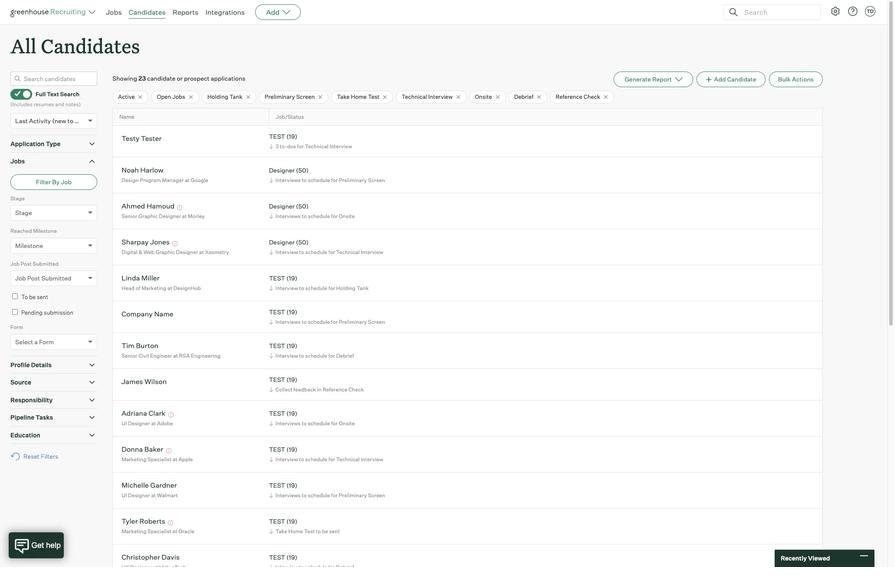 Task type: vqa. For each thing, say whether or not it's contained in the screenshot.
"Current year" 'option'
no



Task type: describe. For each thing, give the bounding box(es) containing it.
candidate reports are now available! apply filters and select "view in app" element
[[614, 72, 693, 87]]

linda
[[122, 274, 140, 283]]

test (19) interviews to schedule for preliminary screen for 2nd interviews to schedule for preliminary screen link from the bottom of the page
[[269, 309, 385, 326]]

wilson
[[145, 378, 167, 387]]

schedule for senior civil engineer at rsa engineering
[[305, 353, 327, 359]]

for for marketing specialist at apple
[[328, 457, 335, 463]]

(19) for 3 to-dos for technical interview link
[[287, 133, 297, 140]]

sharpay jones link
[[122, 238, 170, 248]]

(19) for take home test to be sent link
[[287, 519, 297, 526]]

web
[[144, 249, 155, 256]]

(50) inside 'designer (50) interviews to schedule for preliminary screen'
[[296, 167, 309, 174]]

submission
[[44, 309, 73, 316]]

0 vertical spatial milestone
[[33, 228, 57, 235]]

candidate
[[727, 76, 757, 83]]

at inside michelle gardner ui designer at walmart
[[151, 493, 156, 499]]

interview to schedule for debrief link
[[268, 352, 356, 360]]

preliminary for interviews to schedule for preliminary screen link related to gardner
[[339, 493, 367, 499]]

oracle
[[178, 529, 194, 535]]

designer inside 'designer (50) interviews to schedule for preliminary screen'
[[269, 167, 295, 174]]

interviews to schedule for preliminary screen link for gardner
[[268, 492, 387, 500]]

tim burton link
[[122, 342, 158, 352]]

jobs link
[[106, 8, 122, 16]]

report
[[652, 76, 672, 83]]

test for interview to schedule for debrief "link"
[[269, 343, 285, 350]]

rsa
[[179, 353, 190, 359]]

tim burton senior civil engineer at rsa engineering
[[122, 342, 221, 359]]

job post submitted element
[[10, 260, 97, 293]]

preliminary screen
[[265, 93, 315, 100]]

full
[[36, 91, 46, 98]]

prospect
[[184, 75, 209, 82]]

sharpay jones
[[122, 238, 170, 247]]

designer inside "designer (50) interviews to schedule for onsite"
[[269, 203, 295, 210]]

for inside 'test (19) 3 to-dos for technical interview'
[[297, 143, 304, 150]]

select a form
[[15, 338, 54, 346]]

select
[[15, 338, 33, 346]]

to
[[21, 294, 28, 301]]

details
[[31, 361, 52, 369]]

holding inside test (19) interview to schedule for holding tank
[[336, 285, 356, 292]]

a
[[34, 338, 38, 346]]

for for senior civil engineer at rsa engineering
[[328, 353, 335, 359]]

pipeline tasks
[[10, 414, 53, 422]]

noah
[[122, 166, 139, 175]]

technical interview
[[402, 93, 453, 100]]

company
[[122, 310, 153, 319]]

add for add
[[266, 8, 280, 16]]

take home test to be sent link
[[268, 528, 342, 536]]

civil
[[139, 353, 149, 359]]

0 vertical spatial check
[[584, 93, 600, 100]]

to for senior graphic designer at morley
[[302, 213, 307, 220]]

reference inside test (19) collect feedback in reference check
[[323, 387, 348, 393]]

screen for interviews to schedule for preliminary screen link for harlow
[[368, 177, 385, 184]]

candidates link
[[129, 8, 166, 16]]

specialist for donna baker
[[148, 457, 171, 463]]

debrief inside test (19) interview to schedule for debrief
[[336, 353, 354, 359]]

at down the tyler roberts has been in take home test for more than 7 days image
[[173, 529, 177, 535]]

test for interviews to schedule for preliminary screen link related to gardner
[[269, 482, 285, 490]]

hamoud
[[147, 202, 175, 211]]

designer inside designer (50) interview to schedule for technical interview
[[269, 239, 295, 246]]

1 horizontal spatial form
[[39, 338, 54, 346]]

filter
[[36, 178, 51, 186]]

clark
[[149, 410, 166, 418]]

bulk actions link
[[769, 72, 823, 87]]

onsite for adriana clark
[[339, 421, 355, 427]]

application type
[[10, 140, 60, 147]]

2 vertical spatial jobs
[[10, 158, 25, 165]]

applications
[[211, 75, 246, 82]]

interview inside 'test (19) 3 to-dos for technical interview'
[[330, 143, 352, 150]]

for for ui designer at walmart
[[331, 493, 338, 499]]

candidate
[[147, 75, 176, 82]]

take inside test (19) take home test to be sent
[[276, 529, 287, 535]]

take home test
[[337, 93, 380, 100]]

to-
[[280, 143, 287, 150]]

screen for 2nd interviews to schedule for preliminary screen link from the bottom of the page
[[368, 319, 385, 326]]

1 vertical spatial post
[[27, 275, 40, 282]]

1 horizontal spatial home
[[351, 93, 367, 100]]

type
[[46, 140, 60, 147]]

0 horizontal spatial tank
[[230, 93, 243, 100]]

digital & web graphic designer at xeometry
[[122, 249, 229, 256]]

add candidate link
[[697, 72, 766, 87]]

interview to schedule for technical interview link for sharpay jones
[[268, 248, 386, 257]]

(19) for collect feedback in reference check link
[[287, 377, 297, 384]]

schedule for design program manager at google
[[308, 177, 330, 184]]

holding tank
[[207, 93, 243, 100]]

ui inside michelle gardner ui designer at walmart
[[122, 493, 127, 499]]

marketing specialist at oracle
[[122, 529, 194, 535]]

james wilson link
[[122, 378, 167, 388]]

at down clark
[[151, 421, 156, 427]]

christopher
[[122, 554, 160, 562]]

manager
[[162, 177, 184, 184]]

1 vertical spatial job post submitted
[[15, 275, 71, 282]]

source
[[10, 379, 31, 386]]

xeometry
[[205, 249, 229, 256]]

add for add candidate
[[714, 76, 726, 83]]

tester
[[141, 134, 162, 143]]

to inside test (19) take home test to be sent
[[316, 529, 321, 535]]

pipeline
[[10, 414, 34, 422]]

at down ahmed hamoud has been in onsite for more than 21 days image
[[182, 213, 187, 220]]

0 horizontal spatial sent
[[37, 294, 48, 301]]

interview to schedule for technical interview link for donna baker
[[268, 456, 386, 464]]

christopher davis link
[[122, 554, 180, 564]]

(includes
[[10, 101, 32, 108]]

filters
[[41, 453, 58, 461]]

sharpay jones has been in technical interview for more than 14 days image
[[171, 242, 179, 247]]

google
[[191, 177, 208, 184]]

filter by job button
[[10, 174, 97, 190]]

by
[[52, 178, 60, 186]]

add button
[[255, 4, 301, 20]]

last activity (new to old) option
[[15, 117, 86, 124]]

marketing for baker
[[122, 457, 146, 463]]

linda miller link
[[122, 274, 160, 284]]

0 vertical spatial form
[[10, 324, 23, 331]]

Pending submission checkbox
[[12, 309, 18, 315]]

in
[[317, 387, 322, 393]]

designer (50) interviews to schedule for preliminary screen
[[269, 167, 385, 184]]

noah harlow design program manager at google
[[122, 166, 208, 184]]

Search text field
[[742, 6, 813, 18]]

configure image
[[830, 6, 841, 16]]

adriana clark link
[[122, 410, 166, 420]]

designer (50) interview to schedule for technical interview
[[269, 239, 383, 256]]

test for collect feedback in reference check link
[[269, 377, 285, 384]]

company name link
[[122, 310, 173, 320]]

open
[[157, 93, 171, 100]]

responsibility
[[10, 397, 53, 404]]

baker
[[144, 446, 163, 454]]

collect
[[276, 387, 292, 393]]

tyler roberts
[[122, 518, 165, 526]]

testy tester
[[122, 134, 162, 143]]

1 vertical spatial graphic
[[156, 249, 175, 256]]

1 vertical spatial submitted
[[41, 275, 71, 282]]

at inside tim burton senior civil engineer at rsa engineering
[[173, 353, 178, 359]]

at inside linda miller head of marketing at designhub
[[167, 285, 172, 292]]

adobe
[[157, 421, 173, 427]]

technical for designer (50) interview to schedule for technical interview
[[336, 249, 360, 256]]

(19) inside test (19) interviews to schedule for onsite
[[287, 410, 297, 418]]

reports link
[[173, 8, 199, 16]]

gardner
[[150, 482, 177, 490]]

interviews for senior graphic designer at morley
[[276, 213, 301, 220]]

interview inside test (19) interview to schedule for holding tank
[[276, 285, 298, 292]]

collect feedback in reference check link
[[268, 386, 366, 394]]

sent inside test (19) take home test to be sent
[[329, 529, 340, 535]]

testy
[[122, 134, 139, 143]]

designer inside michelle gardner ui designer at walmart
[[128, 493, 150, 499]]

engineering
[[191, 353, 221, 359]]

test (19) interviews to schedule for preliminary screen for interviews to schedule for preliminary screen link related to gardner
[[269, 482, 385, 499]]

recently viewed
[[781, 555, 830, 563]]

test (19) interview to schedule for holding tank
[[269, 275, 369, 292]]



Task type: locate. For each thing, give the bounding box(es) containing it.
1 vertical spatial ui
[[122, 493, 127, 499]]

jobs right open
[[172, 93, 185, 100]]

0 vertical spatial interview to schedule for technical interview link
[[268, 248, 386, 257]]

generate
[[625, 76, 651, 83]]

(50) down 'designer (50) interviews to schedule for preliminary screen'
[[296, 203, 309, 210]]

interviews inside "designer (50) interviews to schedule for onsite"
[[276, 213, 301, 220]]

1 vertical spatial debrief
[[336, 353, 354, 359]]

0 horizontal spatial add
[[266, 8, 280, 16]]

to inside test (19) interview to schedule for debrief
[[299, 353, 304, 359]]

schedule inside "designer (50) interviews to schedule for onsite"
[[308, 213, 330, 220]]

marketing for roberts
[[122, 529, 146, 535]]

0 horizontal spatial debrief
[[336, 353, 354, 359]]

schedule up "designer (50) interviews to schedule for onsite"
[[308, 177, 330, 184]]

schedule up test (19) collect feedback in reference check
[[305, 353, 327, 359]]

5 interviews from the top
[[276, 493, 301, 499]]

preliminary
[[265, 93, 295, 100], [339, 177, 367, 184], [339, 319, 367, 326], [339, 493, 367, 499]]

ahmed
[[122, 202, 145, 211]]

test for take home test to be sent link
[[269, 519, 285, 526]]

(19) up dos
[[287, 133, 297, 140]]

(19) inside test (19) interview to schedule for holding tank
[[287, 275, 297, 282]]

0 horizontal spatial name
[[119, 114, 134, 120]]

2 interviews from the top
[[276, 213, 301, 220]]

2 horizontal spatial jobs
[[172, 93, 185, 100]]

schedule inside test (19) interviews to schedule for onsite
[[308, 421, 330, 427]]

to inside test (19) interview to schedule for holding tank
[[299, 285, 304, 292]]

0 vertical spatial interviews to schedule for preliminary screen link
[[268, 176, 387, 184]]

tyler roberts has been in take home test for more than 7 days image
[[167, 521, 175, 526]]

add inside add candidate link
[[714, 76, 726, 83]]

1 vertical spatial specialist
[[148, 529, 171, 535]]

reached milestone element
[[10, 227, 97, 260]]

name down active
[[119, 114, 134, 120]]

(19) inside test (19) interview to schedule for debrief
[[287, 343, 297, 350]]

add inside 'add' popup button
[[266, 8, 280, 16]]

0 horizontal spatial home
[[288, 529, 303, 535]]

schedule up test (19) take home test to be sent
[[308, 493, 330, 499]]

generate report button
[[614, 72, 693, 87]]

2 vertical spatial marketing
[[122, 529, 146, 535]]

2 interview to schedule for technical interview link from the top
[[268, 456, 386, 464]]

to inside designer (50) interview to schedule for technical interview
[[299, 249, 304, 256]]

interviews to schedule for onsite link for ahmed hamoud
[[268, 212, 357, 220]]

1 vertical spatial interview to schedule for technical interview link
[[268, 456, 386, 464]]

td button
[[863, 4, 877, 18]]

schedule up designer (50) interview to schedule for technical interview
[[308, 213, 330, 220]]

at
[[185, 177, 190, 184], [182, 213, 187, 220], [199, 249, 204, 256], [167, 285, 172, 292], [173, 353, 178, 359], [151, 421, 156, 427], [173, 457, 177, 463], [151, 493, 156, 499], [173, 529, 177, 535]]

4 interviews from the top
[[276, 421, 301, 427]]

senior inside tim burton senior civil engineer at rsa engineering
[[122, 353, 137, 359]]

schedule inside test (19) interview to schedule for debrief
[[305, 353, 327, 359]]

1 horizontal spatial tank
[[357, 285, 369, 292]]

reached milestone
[[10, 228, 57, 235]]

at left rsa
[[173, 353, 178, 359]]

reports
[[173, 8, 199, 16]]

1 vertical spatial form
[[39, 338, 54, 346]]

0 vertical spatial sent
[[37, 294, 48, 301]]

marketing down tyler
[[122, 529, 146, 535]]

profile details
[[10, 361, 52, 369]]

harlow
[[140, 166, 163, 175]]

8 test from the top
[[269, 482, 285, 490]]

7 (19) from the top
[[287, 446, 297, 454]]

reset filters
[[23, 453, 58, 461]]

(50) down 3 to-dos for technical interview link
[[296, 167, 309, 174]]

(19) inside test (19) interview to schedule for technical interview
[[287, 446, 297, 454]]

technical
[[402, 93, 427, 100], [305, 143, 328, 150], [336, 249, 360, 256], [336, 457, 360, 463]]

specialist down baker
[[148, 457, 171, 463]]

job/status
[[276, 114, 304, 120]]

michelle
[[122, 482, 149, 490]]

(50) for sharpay jones
[[296, 239, 309, 246]]

5 (19) from the top
[[287, 377, 297, 384]]

5 test from the top
[[269, 377, 285, 384]]

marketing down miller
[[141, 285, 166, 292]]

3 test from the top
[[269, 309, 285, 316]]

milestone down stage element
[[33, 228, 57, 235]]

2 vertical spatial (50)
[[296, 239, 309, 246]]

schedule for marketing specialist at apple
[[305, 457, 327, 463]]

graphic
[[139, 213, 158, 220], [156, 249, 175, 256]]

1 vertical spatial stage
[[15, 209, 32, 217]]

checkmark image
[[14, 91, 21, 97]]

to inside 'designer (50) interviews to schedule for preliminary screen'
[[302, 177, 307, 184]]

1 horizontal spatial be
[[322, 529, 328, 535]]

1 interviews to schedule for onsite link from the top
[[268, 212, 357, 220]]

to inside test (19) interviews to schedule for onsite
[[302, 421, 307, 427]]

job post submitted up to be sent
[[15, 275, 71, 282]]

testy tester link
[[122, 134, 162, 144]]

1 horizontal spatial reference
[[556, 93, 583, 100]]

test inside test (19) interview to schedule for debrief
[[269, 343, 285, 350]]

for inside test (19) interview to schedule for debrief
[[328, 353, 335, 359]]

job post submitted down reached milestone element at the left top of page
[[10, 261, 59, 267]]

23
[[139, 75, 146, 82]]

1 vertical spatial senior
[[122, 353, 137, 359]]

job inside button
[[61, 178, 72, 186]]

(19) inside 'test (19) 3 to-dos for technical interview'
[[287, 133, 297, 140]]

0 horizontal spatial reference
[[323, 387, 348, 393]]

ahmed hamoud has been in onsite for more than 21 days image
[[176, 206, 184, 211]]

2 vertical spatial onsite
[[339, 421, 355, 427]]

jobs
[[106, 8, 122, 16], [172, 93, 185, 100], [10, 158, 25, 165]]

2 (50) from the top
[[296, 203, 309, 210]]

ui designer at adobe
[[122, 421, 173, 427]]

walmart
[[157, 493, 178, 499]]

to inside test (19) interview to schedule for technical interview
[[299, 457, 304, 463]]

1 vertical spatial test (19) interviews to schedule for preliminary screen
[[269, 482, 385, 499]]

interviews to schedule for preliminary screen link up "designer (50) interviews to schedule for onsite"
[[268, 176, 387, 184]]

to for senior civil engineer at rsa engineering
[[299, 353, 304, 359]]

(19) down collect
[[287, 410, 297, 418]]

1 vertical spatial take
[[276, 529, 287, 535]]

jobs left candidates link
[[106, 8, 122, 16]]

1 interview to schedule for technical interview link from the top
[[268, 248, 386, 257]]

9 (19) from the top
[[287, 519, 297, 526]]

company name
[[122, 310, 173, 319]]

8 (19) from the top
[[287, 482, 297, 490]]

2 vertical spatial job
[[15, 275, 26, 282]]

test
[[368, 93, 380, 100], [304, 529, 315, 535]]

at down donna baker has been in technical interview for more than 14 days icon
[[173, 457, 177, 463]]

test inside test (19) take home test to be sent
[[304, 529, 315, 535]]

resumes
[[34, 101, 54, 108]]

add candidate
[[714, 76, 757, 83]]

(19) down interview to schedule for holding tank link
[[287, 309, 297, 316]]

adriana clark has been in onsite for more than 21 days image
[[167, 413, 175, 418]]

to be sent
[[21, 294, 48, 301]]

1 horizontal spatial debrief
[[514, 93, 534, 100]]

(50)
[[296, 167, 309, 174], [296, 203, 309, 210], [296, 239, 309, 246]]

to for head of marketing at designhub
[[299, 285, 304, 292]]

1 interviews from the top
[[276, 177, 301, 184]]

Search candidates field
[[10, 72, 97, 86]]

for for senior graphic designer at morley
[[331, 213, 338, 220]]

4 (19) from the top
[[287, 343, 297, 350]]

(19) down take home test to be sent link
[[287, 555, 297, 562]]

(50) for ahmed hamoud
[[296, 203, 309, 210]]

1 horizontal spatial take
[[337, 93, 350, 100]]

schedule up test (19) interview to schedule for holding tank
[[305, 249, 327, 256]]

donna baker link
[[122, 446, 163, 456]]

ui down michelle
[[122, 493, 127, 499]]

0 vertical spatial job
[[61, 178, 72, 186]]

for for ui designer at adobe
[[331, 421, 338, 427]]

head
[[122, 285, 135, 292]]

1 (50) from the top
[[296, 167, 309, 174]]

active
[[118, 93, 135, 100]]

0 vertical spatial graphic
[[139, 213, 158, 220]]

test (19) interviews to schedule for preliminary screen
[[269, 309, 385, 326], [269, 482, 385, 499]]

1 vertical spatial marketing
[[122, 457, 146, 463]]

graphic down "jones"
[[156, 249, 175, 256]]

(19) up interview to schedule for holding tank link
[[287, 275, 297, 282]]

0 horizontal spatial jobs
[[10, 158, 25, 165]]

open jobs
[[157, 93, 185, 100]]

(19) for interviews to schedule for preliminary screen link related to gardner
[[287, 482, 297, 490]]

to for design program manager at google
[[302, 177, 307, 184]]

onsite inside "designer (50) interviews to schedule for onsite"
[[339, 213, 355, 220]]

senior down tim
[[122, 353, 137, 359]]

1 senior from the top
[[122, 213, 137, 220]]

submitted down reached milestone element at the left top of page
[[33, 261, 59, 267]]

test for interview to schedule for holding tank link
[[269, 275, 285, 282]]

0 vertical spatial home
[[351, 93, 367, 100]]

interview to schedule for holding tank link
[[268, 284, 371, 293]]

0 vertical spatial (50)
[[296, 167, 309, 174]]

1 specialist from the top
[[148, 457, 171, 463]]

0 vertical spatial stage
[[10, 195, 25, 202]]

or
[[177, 75, 183, 82]]

technical inside designer (50) interview to schedule for technical interview
[[336, 249, 360, 256]]

profile
[[10, 361, 30, 369]]

home inside test (19) take home test to be sent
[[288, 529, 303, 535]]

roberts
[[139, 518, 165, 526]]

to for marketing specialist at apple
[[299, 457, 304, 463]]

10 test from the top
[[269, 555, 285, 562]]

bulk actions
[[778, 76, 814, 83]]

0 vertical spatial jobs
[[106, 8, 122, 16]]

1 vertical spatial check
[[349, 387, 364, 393]]

(19) inside test (19) take home test to be sent
[[287, 519, 297, 526]]

schedule down designer (50) interview to schedule for technical interview
[[305, 285, 327, 292]]

tank inside test (19) interview to schedule for holding tank
[[357, 285, 369, 292]]

0 horizontal spatial holding
[[207, 93, 228, 100]]

for inside 'designer (50) interviews to schedule for preliminary screen'
[[331, 177, 338, 184]]

tyler
[[122, 518, 138, 526]]

2 vertical spatial interviews to schedule for preliminary screen link
[[268, 492, 387, 500]]

0 vertical spatial take
[[337, 93, 350, 100]]

0 horizontal spatial form
[[10, 324, 23, 331]]

interviews inside test (19) interviews to schedule for onsite
[[276, 421, 301, 427]]

for inside "designer (50) interviews to schedule for onsite"
[[331, 213, 338, 220]]

1 vertical spatial holding
[[336, 285, 356, 292]]

0 vertical spatial interviews to schedule for onsite link
[[268, 212, 357, 220]]

0 vertical spatial submitted
[[33, 261, 59, 267]]

interviews to schedule for preliminary screen link up test (19) take home test to be sent
[[268, 492, 387, 500]]

0 vertical spatial candidates
[[129, 8, 166, 16]]

test inside test (19) interviews to schedule for onsite
[[269, 410, 285, 418]]

schedule inside test (19) interview to schedule for technical interview
[[305, 457, 327, 463]]

To be sent checkbox
[[12, 294, 18, 300]]

marketing inside linda miller head of marketing at designhub
[[141, 285, 166, 292]]

0 vertical spatial add
[[266, 8, 280, 16]]

generate report
[[625, 76, 672, 83]]

1 horizontal spatial test
[[368, 93, 380, 100]]

4 test from the top
[[269, 343, 285, 350]]

test for interview to schedule for technical interview link corresponding to donna baker
[[269, 446, 285, 454]]

1 test from the top
[[269, 133, 285, 140]]

interview inside test (19) interview to schedule for debrief
[[276, 353, 298, 359]]

onsite inside test (19) interviews to schedule for onsite
[[339, 421, 355, 427]]

0 vertical spatial be
[[29, 294, 36, 301]]

for inside test (19) interview to schedule for technical interview
[[328, 457, 335, 463]]

specialist for tyler roberts
[[148, 529, 171, 535]]

3 (50) from the top
[[296, 239, 309, 246]]

2 test (19) interviews to schedule for preliminary screen from the top
[[269, 482, 385, 499]]

preliminary for 2nd interviews to schedule for preliminary screen link from the bottom of the page
[[339, 319, 367, 326]]

2 test from the top
[[269, 275, 285, 282]]

technical for test (19) 3 to-dos for technical interview
[[305, 143, 328, 150]]

stage element
[[10, 194, 97, 227]]

2 interviews to schedule for preliminary screen link from the top
[[268, 318, 387, 326]]

test (19) interviews to schedule for preliminary screen down test (19) interview to schedule for technical interview
[[269, 482, 385, 499]]

interviews to schedule for preliminary screen link up test (19) interview to schedule for debrief
[[268, 318, 387, 326]]

form element
[[10, 323, 97, 356]]

ahmed hamoud
[[122, 202, 175, 211]]

(50) down "designer (50) interviews to schedule for onsite"
[[296, 239, 309, 246]]

2 senior from the top
[[122, 353, 137, 359]]

screen for interviews to schedule for preliminary screen link related to gardner
[[368, 493, 385, 499]]

debrief
[[514, 93, 534, 100], [336, 353, 354, 359]]

1 interviews to schedule for preliminary screen link from the top
[[268, 176, 387, 184]]

1 vertical spatial job
[[10, 261, 20, 267]]

test inside test (19) take home test to be sent
[[269, 519, 285, 526]]

donna baker has been in technical interview for more than 14 days image
[[165, 449, 173, 454]]

schedule inside designer (50) interview to schedule for technical interview
[[305, 249, 327, 256]]

schedule inside 'designer (50) interviews to schedule for preliminary screen'
[[308, 177, 330, 184]]

digital
[[122, 249, 138, 256]]

1 horizontal spatial add
[[714, 76, 726, 83]]

actions
[[792, 76, 814, 83]]

3
[[276, 143, 279, 150]]

preliminary for interviews to schedule for preliminary screen link for harlow
[[339, 177, 367, 184]]

screen inside 'designer (50) interviews to schedule for preliminary screen'
[[368, 177, 385, 184]]

to for ui designer at adobe
[[302, 421, 307, 427]]

bulk
[[778, 76, 791, 83]]

1 vertical spatial interviews to schedule for onsite link
[[268, 420, 357, 428]]

1 test (19) interviews to schedule for preliminary screen from the top
[[269, 309, 385, 326]]

2 ui from the top
[[122, 493, 127, 499]]

schedule for ui designer at adobe
[[308, 421, 330, 427]]

1 vertical spatial tank
[[357, 285, 369, 292]]

test (19) take home test to be sent
[[269, 519, 340, 535]]

greenhouse recruiting image
[[10, 7, 89, 17]]

0 vertical spatial senior
[[122, 213, 137, 220]]

at inside the noah harlow design program manager at google
[[185, 177, 190, 184]]

(19) down test (19) interviews to schedule for onsite
[[287, 446, 297, 454]]

test inside test (19) interview to schedule for technical interview
[[269, 446, 285, 454]]

tim
[[122, 342, 135, 351]]

interviews to schedule for onsite link for adriana clark
[[268, 420, 357, 428]]

0 vertical spatial ui
[[122, 421, 127, 427]]

milestone down reached milestone
[[15, 242, 43, 249]]

schedule for ui designer at walmart
[[308, 493, 330, 499]]

interviews inside 'designer (50) interviews to schedule for preliminary screen'
[[276, 177, 301, 184]]

0 horizontal spatial be
[[29, 294, 36, 301]]

0 vertical spatial specialist
[[148, 457, 171, 463]]

(19) up collect
[[287, 377, 297, 384]]

to inside "designer (50) interviews to schedule for onsite"
[[302, 213, 307, 220]]

(19) up interview to schedule for debrief "link"
[[287, 343, 297, 350]]

apple
[[178, 457, 193, 463]]

(19) for interview to schedule for technical interview link corresponding to donna baker
[[287, 446, 297, 454]]

1 vertical spatial sent
[[329, 529, 340, 535]]

technical inside 'test (19) 3 to-dos for technical interview'
[[305, 143, 328, 150]]

1 horizontal spatial sent
[[329, 529, 340, 535]]

1 horizontal spatial jobs
[[106, 8, 122, 16]]

test (19)
[[269, 555, 297, 562]]

6 test from the top
[[269, 410, 285, 418]]

marketing
[[141, 285, 166, 292], [122, 457, 146, 463], [122, 529, 146, 535]]

name
[[119, 114, 134, 120], [154, 310, 173, 319]]

1 horizontal spatial check
[[584, 93, 600, 100]]

recently
[[781, 555, 807, 563]]

0 vertical spatial test
[[368, 93, 380, 100]]

at down michelle gardner link
[[151, 493, 156, 499]]

form down the pending submission checkbox
[[10, 324, 23, 331]]

specialist down roberts
[[148, 529, 171, 535]]

2 interviews to schedule for onsite link from the top
[[268, 420, 357, 428]]

for for digital & web graphic designer at xeometry
[[328, 249, 335, 256]]

to for ui designer at walmart
[[302, 493, 307, 499]]

to for digital & web graphic designer at xeometry
[[299, 249, 304, 256]]

and
[[55, 101, 64, 108]]

schedule for senior graphic designer at morley
[[308, 213, 330, 220]]

1 vertical spatial (50)
[[296, 203, 309, 210]]

of
[[136, 285, 140, 292]]

test for 3 to-dos for technical interview link
[[269, 133, 285, 140]]

for inside designer (50) interview to schedule for technical interview
[[328, 249, 335, 256]]

test (19) 3 to-dos for technical interview
[[269, 133, 352, 150]]

pending submission
[[21, 309, 73, 316]]

sharpay
[[122, 238, 149, 247]]

1 vertical spatial milestone
[[15, 242, 43, 249]]

1 ui from the top
[[122, 421, 127, 427]]

viewed
[[808, 555, 830, 563]]

onsite for ahmed hamoud
[[339, 213, 355, 220]]

technical for test (19) interview to schedule for technical interview
[[336, 457, 360, 463]]

0 vertical spatial marketing
[[141, 285, 166, 292]]

(19) up test (19) take home test to be sent
[[287, 482, 297, 490]]

last activity (new to old)
[[15, 117, 86, 124]]

3 interviews from the top
[[276, 319, 301, 326]]

linda miller head of marketing at designhub
[[122, 274, 201, 292]]

1 vertical spatial home
[[288, 529, 303, 535]]

design
[[122, 177, 139, 184]]

check inside test (19) collect feedback in reference check
[[349, 387, 364, 393]]

at left google
[[185, 177, 190, 184]]

specialist
[[148, 457, 171, 463], [148, 529, 171, 535]]

0 horizontal spatial check
[[349, 387, 364, 393]]

schedule up test (19) interview to schedule for debrief
[[308, 319, 330, 326]]

designer
[[269, 167, 295, 174], [269, 203, 295, 210], [159, 213, 181, 220], [269, 239, 295, 246], [176, 249, 198, 256], [128, 421, 150, 427], [128, 493, 150, 499]]

10 (19) from the top
[[287, 555, 297, 562]]

td button
[[865, 6, 876, 16]]

post up to be sent
[[27, 275, 40, 282]]

1 vertical spatial jobs
[[172, 93, 185, 100]]

text
[[47, 91, 59, 98]]

for for design program manager at google
[[331, 177, 338, 184]]

schedule for digital & web graphic designer at xeometry
[[305, 249, 327, 256]]

0 vertical spatial job post submitted
[[10, 261, 59, 267]]

6 (19) from the top
[[287, 410, 297, 418]]

0 vertical spatial test (19) interviews to schedule for preliminary screen
[[269, 309, 385, 326]]

be inside test (19) take home test to be sent
[[322, 529, 328, 535]]

0 horizontal spatial take
[[276, 529, 287, 535]]

schedule for head of marketing at designhub
[[305, 285, 327, 292]]

0 vertical spatial debrief
[[514, 93, 534, 100]]

technical inside test (19) interview to schedule for technical interview
[[336, 457, 360, 463]]

marketing down the donna
[[122, 457, 146, 463]]

0 vertical spatial reference
[[556, 93, 583, 100]]

0 vertical spatial holding
[[207, 93, 228, 100]]

1 vertical spatial candidates
[[41, 33, 140, 59]]

test inside test (19) collect feedback in reference check
[[269, 377, 285, 384]]

3 (19) from the top
[[287, 309, 297, 316]]

senior
[[122, 213, 137, 220], [122, 353, 137, 359]]

1 vertical spatial name
[[154, 310, 173, 319]]

name right 'company'
[[154, 310, 173, 319]]

ui down adriana
[[122, 421, 127, 427]]

search
[[60, 91, 79, 98]]

for for head of marketing at designhub
[[328, 285, 335, 292]]

showing 23 candidate or prospect applications
[[112, 75, 246, 82]]

interviews for ui designer at adobe
[[276, 421, 301, 427]]

7 test from the top
[[269, 446, 285, 454]]

for inside test (19) interview to schedule for holding tank
[[328, 285, 335, 292]]

burton
[[136, 342, 158, 351]]

at left xeometry
[[199, 249, 204, 256]]

1 (19) from the top
[[287, 133, 297, 140]]

submitted up to be sent
[[41, 275, 71, 282]]

1 horizontal spatial holding
[[336, 285, 356, 292]]

test for 2nd interviews to schedule for preliminary screen link from the bottom of the page
[[269, 309, 285, 316]]

1 vertical spatial test
[[304, 529, 315, 535]]

0 vertical spatial onsite
[[475, 93, 492, 100]]

christopher davis
[[122, 554, 180, 562]]

1 vertical spatial be
[[322, 529, 328, 535]]

schedule inside test (19) interview to schedule for holding tank
[[305, 285, 327, 292]]

preliminary inside 'designer (50) interviews to schedule for preliminary screen'
[[339, 177, 367, 184]]

adriana
[[122, 410, 147, 418]]

at left designhub at the bottom of the page
[[167, 285, 172, 292]]

candidates
[[129, 8, 166, 16], [41, 33, 140, 59]]

0 horizontal spatial test
[[304, 529, 315, 535]]

(new
[[52, 117, 66, 124]]

2 (19) from the top
[[287, 275, 297, 282]]

test for interviews to schedule for onsite link corresponding to adriana clark
[[269, 410, 285, 418]]

2 specialist from the top
[[148, 529, 171, 535]]

0 vertical spatial name
[[119, 114, 134, 120]]

jones
[[150, 238, 170, 247]]

test (19) interviews to schedule for preliminary screen down interview to schedule for holding tank link
[[269, 309, 385, 326]]

test inside test (19) interview to schedule for holding tank
[[269, 275, 285, 282]]

1 horizontal spatial name
[[154, 310, 173, 319]]

9 test from the top
[[269, 519, 285, 526]]

feedback
[[294, 387, 316, 393]]

(50) inside "designer (50) interviews to schedule for onsite"
[[296, 203, 309, 210]]

(19) for interview to schedule for debrief "link"
[[287, 343, 297, 350]]

interviews to schedule for onsite link up designer (50) interview to schedule for technical interview
[[268, 212, 357, 220]]

sent
[[37, 294, 48, 301], [329, 529, 340, 535]]

(19) for 2nd interviews to schedule for preliminary screen link from the bottom of the page
[[287, 309, 297, 316]]

form right a
[[39, 338, 54, 346]]

interviews for ui designer at walmart
[[276, 493, 301, 499]]

(50) inside designer (50) interview to schedule for technical interview
[[296, 239, 309, 246]]

candidates right jobs link
[[129, 8, 166, 16]]

0 vertical spatial post
[[21, 261, 32, 267]]

1 vertical spatial add
[[714, 76, 726, 83]]

(19) up take home test to be sent link
[[287, 519, 297, 526]]

test inside 'test (19) 3 to-dos for technical interview'
[[269, 133, 285, 140]]

interviews for design program manager at google
[[276, 177, 301, 184]]

1 vertical spatial onsite
[[339, 213, 355, 220]]

candidates down jobs link
[[41, 33, 140, 59]]

3 interviews to schedule for preliminary screen link from the top
[[268, 492, 387, 500]]

interviews to schedule for preliminary screen link for harlow
[[268, 176, 387, 184]]

0 vertical spatial tank
[[230, 93, 243, 100]]

for inside test (19) interviews to schedule for onsite
[[331, 421, 338, 427]]

(19) for interview to schedule for holding tank link
[[287, 275, 297, 282]]

pending
[[21, 309, 43, 316]]

1 vertical spatial reference
[[323, 387, 348, 393]]

senior down ahmed
[[122, 213, 137, 220]]

1 vertical spatial interviews to schedule for preliminary screen link
[[268, 318, 387, 326]]

post down reached
[[21, 261, 32, 267]]

dos
[[287, 143, 296, 150]]

interviews to schedule for onsite link up test (19) interview to schedule for technical interview
[[268, 420, 357, 428]]

(19) inside test (19) collect feedback in reference check
[[287, 377, 297, 384]]

graphic down ahmed hamoud link in the top of the page
[[139, 213, 158, 220]]

jobs down application
[[10, 158, 25, 165]]

schedule down test (19) interviews to schedule for onsite
[[305, 457, 327, 463]]

schedule up test (19) interview to schedule for technical interview
[[308, 421, 330, 427]]

activity
[[29, 117, 51, 124]]



